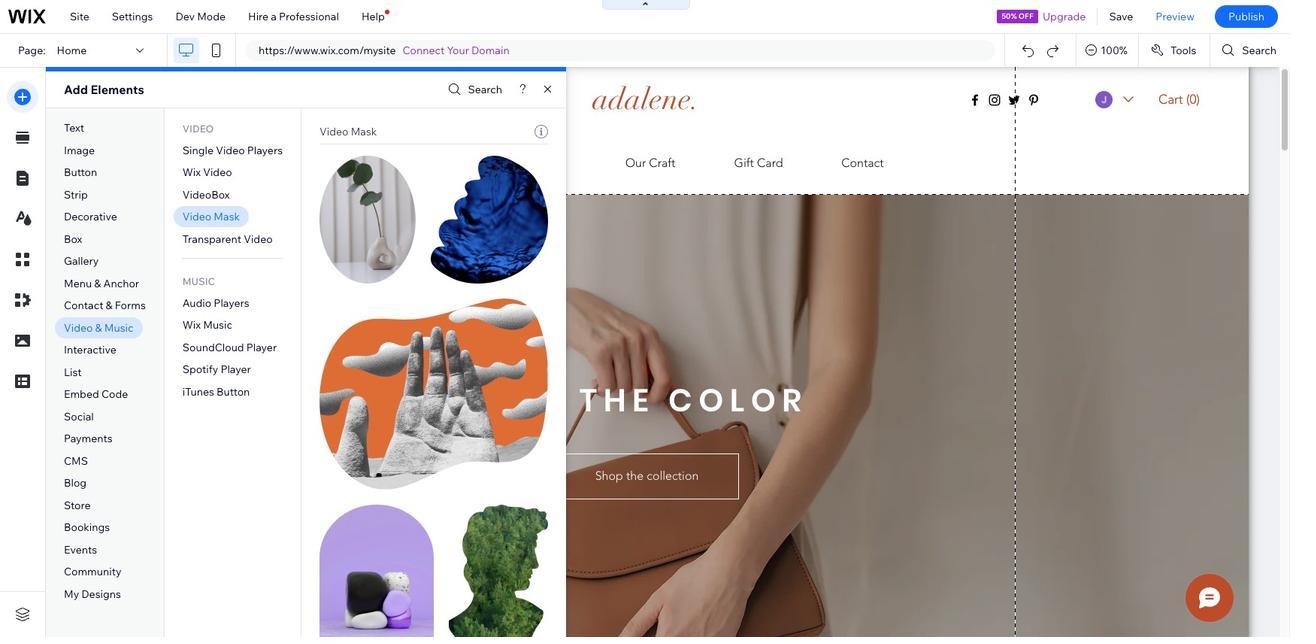 Task type: vqa. For each thing, say whether or not it's contained in the screenshot.
Store
yes



Task type: locate. For each thing, give the bounding box(es) containing it.
designs
[[81, 587, 121, 601]]

box
[[64, 232, 82, 246]]

music up audio
[[183, 275, 215, 287]]

dev
[[176, 10, 195, 23]]

list
[[64, 365, 82, 379]]

connect
[[403, 44, 445, 57]]

0 horizontal spatial mask
[[214, 210, 240, 224]]

players right "single"
[[247, 143, 283, 157]]

wix
[[183, 166, 201, 179], [183, 318, 201, 332]]

mode
[[197, 10, 226, 23]]

1 vertical spatial wix
[[183, 318, 201, 332]]

preview button
[[1145, 0, 1206, 33]]

help
[[362, 10, 385, 23]]

& left forms
[[106, 299, 113, 312]]

hire a professional
[[248, 10, 339, 23]]

button down image
[[64, 166, 97, 179]]

videobox
[[183, 188, 230, 201]]

community
[[64, 565, 122, 579]]

settings
[[112, 10, 153, 23]]

wix for wix video
[[183, 166, 201, 179]]

transparent video
[[183, 232, 273, 246]]

2 wix from the top
[[183, 318, 201, 332]]

search down publish 'button'
[[1243, 44, 1277, 57]]

add
[[64, 82, 88, 97]]

search button
[[1211, 34, 1291, 67], [445, 79, 502, 100]]

1 horizontal spatial button
[[217, 385, 250, 399]]

payments
[[64, 432, 113, 446]]

tools button
[[1139, 34, 1210, 67]]

1 horizontal spatial search
[[1243, 44, 1277, 57]]

1 wix from the top
[[183, 166, 201, 179]]

2 vertical spatial &
[[95, 321, 102, 335]]

1 horizontal spatial mask
[[351, 125, 377, 138]]

0 vertical spatial &
[[94, 277, 101, 290]]

domain
[[472, 44, 510, 57]]

cms
[[64, 454, 88, 468]]

&
[[94, 277, 101, 290], [106, 299, 113, 312], [95, 321, 102, 335]]

upgrade
[[1043, 10, 1086, 23]]

player
[[247, 341, 277, 354], [221, 363, 251, 376]]

0 vertical spatial mask
[[351, 125, 377, 138]]

mask
[[351, 125, 377, 138], [214, 210, 240, 224]]

video
[[183, 122, 214, 134], [320, 125, 349, 138], [216, 143, 245, 157], [203, 166, 232, 179], [183, 210, 212, 224], [244, 232, 273, 246], [64, 321, 93, 335]]

social
[[64, 410, 94, 423]]

player down soundcloud player
[[221, 363, 251, 376]]

music down audio players
[[203, 318, 232, 332]]

music down forms
[[104, 321, 134, 335]]

button down spotify player
[[217, 385, 250, 399]]

wix down "single"
[[183, 166, 201, 179]]

elements
[[91, 82, 144, 97]]

home
[[57, 44, 87, 57]]

player for spotify player
[[221, 363, 251, 376]]

button
[[64, 166, 97, 179], [217, 385, 250, 399]]

1 vertical spatial &
[[106, 299, 113, 312]]

spotify player
[[183, 363, 251, 376]]

& down contact & forms
[[95, 321, 102, 335]]

1 vertical spatial video mask
[[183, 210, 240, 224]]

video mask
[[320, 125, 377, 138], [183, 210, 240, 224]]

0 vertical spatial wix
[[183, 166, 201, 179]]

wix down audio
[[183, 318, 201, 332]]

search button down "your"
[[445, 79, 502, 100]]

image
[[64, 143, 95, 157]]

1 horizontal spatial video mask
[[320, 125, 377, 138]]

0 horizontal spatial button
[[64, 166, 97, 179]]

& for video
[[95, 321, 102, 335]]

search button down publish
[[1211, 34, 1291, 67]]

1 horizontal spatial search button
[[1211, 34, 1291, 67]]

strip
[[64, 188, 88, 201]]

search
[[1243, 44, 1277, 57], [468, 83, 502, 96]]

site
[[70, 10, 89, 23]]

players
[[247, 143, 283, 157], [214, 296, 249, 310]]

wix music
[[183, 318, 232, 332]]

menu
[[64, 277, 92, 290]]

& right menu
[[94, 277, 101, 290]]

embed code
[[64, 388, 128, 401]]

player right soundcloud
[[247, 341, 277, 354]]

your
[[447, 44, 469, 57]]

& for contact
[[106, 299, 113, 312]]

0 horizontal spatial search
[[468, 83, 502, 96]]

search down domain
[[468, 83, 502, 96]]

audio
[[183, 296, 212, 310]]

soundcloud player
[[183, 341, 277, 354]]

gallery
[[64, 254, 99, 268]]

1 vertical spatial search button
[[445, 79, 502, 100]]

1 vertical spatial search
[[468, 83, 502, 96]]

0 horizontal spatial video mask
[[183, 210, 240, 224]]

players up wix music
[[214, 296, 249, 310]]

wix for wix music
[[183, 318, 201, 332]]

0 vertical spatial player
[[247, 341, 277, 354]]

wix video
[[183, 166, 232, 179]]

anchor
[[103, 277, 139, 290]]

1 vertical spatial player
[[221, 363, 251, 376]]

my designs
[[64, 587, 121, 601]]

soundcloud
[[183, 341, 244, 354]]

video & music
[[64, 321, 134, 335]]

music
[[183, 275, 215, 287], [203, 318, 232, 332], [104, 321, 134, 335]]



Task type: describe. For each thing, give the bounding box(es) containing it.
forms
[[115, 299, 146, 312]]

save button
[[1098, 0, 1145, 33]]

contact & forms
[[64, 299, 146, 312]]

0 horizontal spatial search button
[[445, 79, 502, 100]]

save
[[1110, 10, 1134, 23]]

0 vertical spatial video mask
[[320, 125, 377, 138]]

my
[[64, 587, 79, 601]]

0 vertical spatial search
[[1243, 44, 1277, 57]]

100%
[[1101, 44, 1128, 57]]

single
[[183, 143, 214, 157]]

100% button
[[1077, 34, 1139, 67]]

events
[[64, 543, 97, 557]]

interactive
[[64, 343, 116, 357]]

itunes button
[[183, 385, 250, 399]]

50%
[[1002, 11, 1017, 21]]

publish
[[1229, 10, 1265, 23]]

itunes
[[183, 385, 214, 399]]

dev mode
[[176, 10, 226, 23]]

0 vertical spatial players
[[247, 143, 283, 157]]

blog
[[64, 476, 87, 490]]

hire
[[248, 10, 269, 23]]

& for menu
[[94, 277, 101, 290]]

publish button
[[1215, 5, 1279, 28]]

off
[[1019, 11, 1034, 21]]

menu & anchor
[[64, 277, 139, 290]]

0 vertical spatial search button
[[1211, 34, 1291, 67]]

professional
[[279, 10, 339, 23]]

single video players
[[183, 143, 283, 157]]

1 vertical spatial players
[[214, 296, 249, 310]]

embed
[[64, 388, 99, 401]]

a
[[271, 10, 277, 23]]

preview
[[1156, 10, 1195, 23]]

1 vertical spatial button
[[217, 385, 250, 399]]

decorative
[[64, 210, 117, 224]]

bookings
[[64, 521, 110, 534]]

code
[[101, 388, 128, 401]]

transparent
[[183, 232, 241, 246]]

store
[[64, 499, 91, 512]]

contact
[[64, 299, 103, 312]]

spotify
[[183, 363, 218, 376]]

audio players
[[183, 296, 249, 310]]

https://www.wix.com/mysite connect your domain
[[259, 44, 510, 57]]

1 vertical spatial mask
[[214, 210, 240, 224]]

https://www.wix.com/mysite
[[259, 44, 396, 57]]

50% off
[[1002, 11, 1034, 21]]

text
[[64, 121, 84, 135]]

player for soundcloud player
[[247, 341, 277, 354]]

0 vertical spatial button
[[64, 166, 97, 179]]

add elements
[[64, 82, 144, 97]]

tools
[[1171, 44, 1197, 57]]



